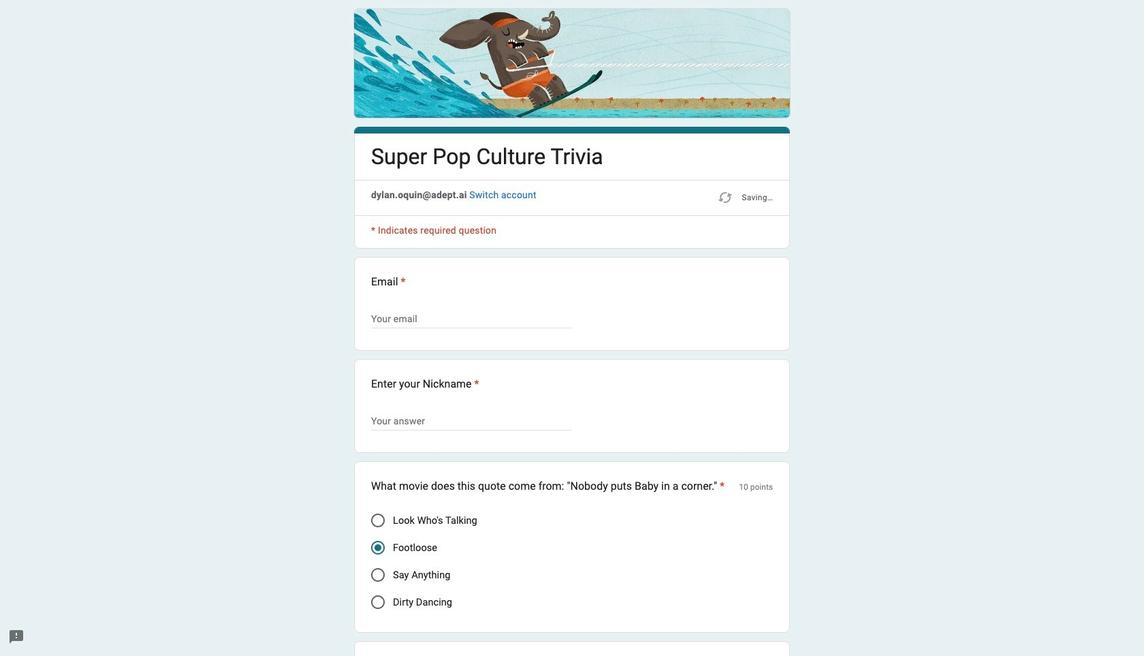 Task type: describe. For each thing, give the bounding box(es) containing it.
say anything image
[[371, 569, 385, 582]]

total points possible for this question. note
[[740, 479, 774, 496]]

required question element for third heading from the top
[[472, 376, 480, 393]]

required question element for 3rd heading from the bottom
[[398, 274, 406, 290]]

3 heading from the top
[[371, 376, 480, 393]]

dirty dancing image
[[371, 596, 385, 609]]

Your email email field
[[371, 311, 572, 327]]

Dirty Dancing radio
[[371, 596, 385, 609]]



Task type: vqa. For each thing, say whether or not it's contained in the screenshot.
Position tab
no



Task type: locate. For each thing, give the bounding box(es) containing it.
list item
[[354, 257, 791, 351]]

status
[[718, 188, 774, 207]]

2 horizontal spatial required question element
[[718, 479, 725, 495]]

1 horizontal spatial required question element
[[472, 376, 480, 393]]

0 horizontal spatial required question element
[[398, 274, 406, 290]]

None text field
[[371, 413, 572, 429]]

Look Who's Talking radio
[[371, 514, 385, 528]]

heading
[[371, 142, 604, 172], [371, 274, 774, 290], [371, 376, 480, 393], [371, 479, 725, 495]]

look who's talking image
[[371, 514, 385, 528]]

4 heading from the top
[[371, 479, 725, 495]]

list
[[354, 257, 791, 656]]

Footloose radio
[[371, 541, 385, 555]]

1 vertical spatial required question element
[[472, 376, 480, 393]]

Say Anything radio
[[371, 569, 385, 582]]

required question element for 4th heading from the top of the page
[[718, 479, 725, 495]]

0 vertical spatial required question element
[[398, 274, 406, 290]]

1 heading from the top
[[371, 142, 604, 172]]

2 heading from the top
[[371, 274, 774, 290]]

required question element
[[398, 274, 406, 290], [472, 376, 480, 393], [718, 479, 725, 495]]

report a problem to google image
[[8, 629, 25, 645]]

2 vertical spatial required question element
[[718, 479, 725, 495]]

footloose image
[[375, 545, 382, 551]]



